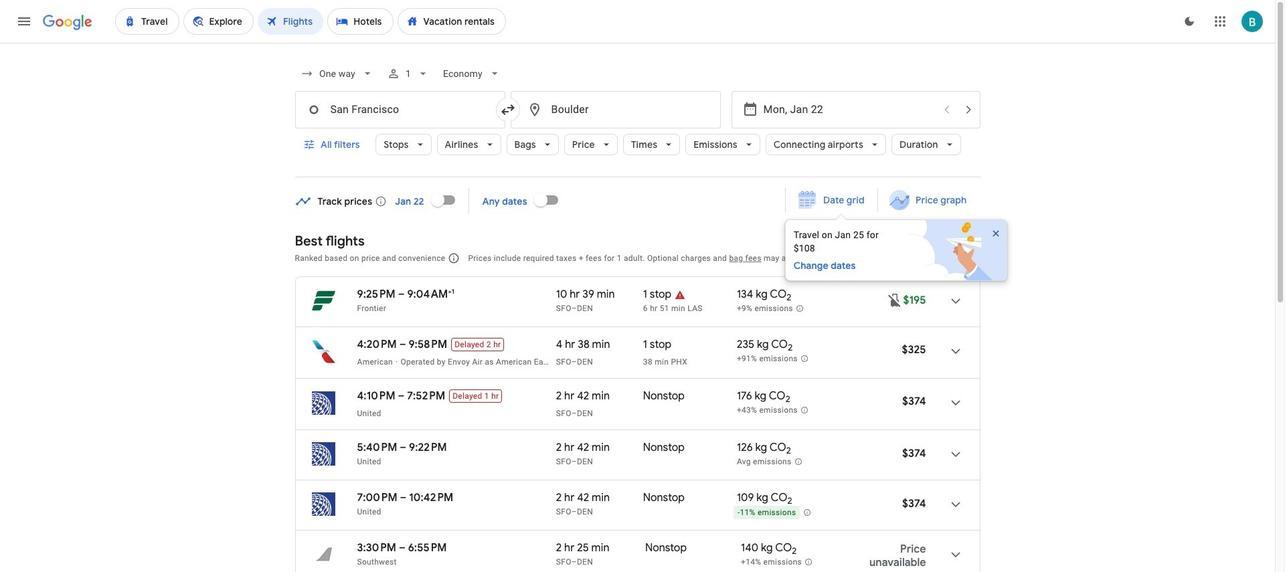 Task type: vqa. For each thing, say whether or not it's contained in the screenshot.
Sun, Jan 7 Element
no



Task type: describe. For each thing, give the bounding box(es) containing it.
325 US dollars text field
[[903, 344, 927, 357]]

flight details. leaves san francisco international airport (sfo) at 9:25 pm on monday, january 22 and arrives at denver international airport at 9:04 am on tuesday, january 23. image
[[940, 285, 972, 317]]

total duration 4 hr 38 min. element
[[556, 338, 644, 357]]

learn more about tracked prices image
[[375, 195, 387, 207]]

2 1 stop flight. element from the top
[[644, 338, 672, 357]]

nonstop flight. element for the leaves san francisco international airport (sfo) at 7:00 pm on monday, january 22 and arrives at denver international airport at 10:42 pm on monday, january 22. element total duration 2 hr 42 min. element
[[644, 492, 685, 507]]

Arrival time: 6:55 PM. text field
[[408, 542, 447, 555]]

nonstop flight. element for first total duration 2 hr 42 min. element from the top
[[644, 390, 685, 409]]

total duration 2 hr 25 min. element
[[556, 542, 646, 557]]

leaves san francisco international airport (sfo) at 5:40 pm on monday, january 22 and arrives at denver international airport at 9:22 pm on monday, january 22. element
[[357, 441, 447, 455]]

Arrival time: 9:22 PM. text field
[[409, 441, 447, 455]]

leaves san francisco international airport (sfo) at 4:10 pm on monday, january 22 and arrives at denver international airport at 7:52 pm on monday, january 22. element
[[357, 390, 446, 403]]

374 us dollars text field for "flight details. leaves san francisco international airport (sfo) at 4:10 pm on monday, january 22 and arrives at denver international airport at 7:52 pm on monday, january 22." icon at the right of the page
[[903, 395, 927, 409]]

nonstop flight. element for the total duration 2 hr 25 min. element at the bottom
[[646, 542, 687, 557]]

flight details. leaves san francisco international airport (sfo) at 4:20 pm on monday, january 22 and arrives at denver international airport at 9:58 pm on monday, january 22. image
[[940, 336, 972, 368]]

flight details. leaves san francisco international airport (sfo) at 4:10 pm on monday, january 22 and arrives at denver international airport at 7:52 pm on monday, january 22. image
[[940, 387, 972, 419]]

this price for this flight doesn't include overhead bin access. if you need a carry-on bag, use the bags filter to update prices. image
[[888, 292, 904, 308]]

374 US dollars text field
[[903, 447, 927, 461]]

Arrival time: 9:58 PM. text field
[[409, 338, 448, 352]]

Departure time: 4:10 PM. text field
[[357, 390, 396, 403]]

find the best price region
[[295, 184, 1022, 281]]

flight details. leaves san francisco international airport (sfo) at 7:00 pm on monday, january 22 and arrives at denver international airport at 10:42 pm on monday, january 22. image
[[940, 489, 972, 521]]

Arrival time: 7:52 PM. text field
[[407, 390, 446, 403]]

195 US dollars text field
[[904, 294, 927, 307]]

total duration 2 hr 42 min. element for leaves san francisco international airport (sfo) at 5:40 pm on monday, january 22 and arrives at denver international airport at 9:22 pm on monday, january 22. element
[[556, 441, 644, 457]]



Task type: locate. For each thing, give the bounding box(es) containing it.
Departure time: 4:20 PM. text field
[[357, 338, 397, 352]]

swap origin and destination. image
[[500, 102, 516, 118]]

1 374 us dollars text field from the top
[[903, 395, 927, 409]]

close image
[[991, 228, 1002, 239]]

leaves san francisco international airport (sfo) at 7:00 pm on monday, january 22 and arrives at denver international airport at 10:42 pm on monday, january 22. element
[[357, 492, 454, 505]]

main menu image
[[16, 13, 32, 29]]

leaves san francisco international airport (sfo) at 4:20 pm on monday, january 22 and arrives at denver international airport at 9:58 pm on monday, january 22. element
[[357, 338, 448, 352]]

374 US dollars text field
[[903, 395, 927, 409], [903, 498, 927, 511]]

0 vertical spatial 374 us dollars text field
[[903, 395, 927, 409]]

1 stop flight. element
[[644, 288, 672, 303], [644, 338, 672, 357]]

374 us dollars text field left "flight details. leaves san francisco international airport (sfo) at 4:10 pm on monday, january 22 and arrives at denver international airport at 7:52 pm on monday, january 22." icon at the right of the page
[[903, 395, 927, 409]]

Departure time: 5:40 PM. text field
[[357, 441, 397, 455]]

2 total duration 2 hr 42 min. element from the top
[[556, 441, 644, 457]]

1 vertical spatial total duration 2 hr 42 min. element
[[556, 441, 644, 457]]

leaves san francisco international airport (sfo) at 9:25 pm on monday, january 22 and arrives at denver international airport at 9:04 am on tuesday, january 23. element
[[357, 287, 455, 301]]

None text field
[[295, 91, 505, 129], [511, 91, 721, 129], [295, 91, 505, 129], [511, 91, 721, 129]]

Departure time: 3:30 PM. text field
[[357, 542, 397, 555]]

0 vertical spatial total duration 2 hr 42 min. element
[[556, 390, 644, 409]]

nonstop flight. element for leaves san francisco international airport (sfo) at 5:40 pm on monday, january 22 and arrives at denver international airport at 9:22 pm on monday, january 22. element total duration 2 hr 42 min. element
[[644, 441, 685, 457]]

leaves san francisco international airport (sfo) at 3:30 pm on monday, january 22 and arrives at denver international airport at 6:55 pm on monday, january 22. element
[[357, 542, 447, 555]]

1 1 stop flight. element from the top
[[644, 288, 672, 303]]

total duration 10 hr 39 min. element
[[556, 288, 644, 303]]

main content
[[295, 184, 1022, 573]]

change appearance image
[[1174, 5, 1206, 38]]

374 us dollars text field for flight details. leaves san francisco international airport (sfo) at 7:00 pm on monday, january 22 and arrives at denver international airport at 10:42 pm on monday, january 22. icon
[[903, 498, 927, 511]]

learn more about ranking image
[[448, 253, 460, 265]]

2 vertical spatial total duration 2 hr 42 min. element
[[556, 492, 644, 507]]

Departure text field
[[764, 92, 935, 128]]

0 vertical spatial 1 stop flight. element
[[644, 288, 672, 303]]

None search field
[[295, 58, 981, 177]]

flight details. leaves san francisco international airport (sfo) at 5:40 pm on monday, january 22 and arrives at denver international airport at 9:22 pm on monday, january 22. image
[[940, 439, 972, 471]]

None field
[[295, 62, 379, 86], [438, 62, 507, 86], [295, 62, 379, 86], [438, 62, 507, 86]]

total duration 2 hr 42 min. element
[[556, 390, 644, 409], [556, 441, 644, 457], [556, 492, 644, 507]]

Departure time: 9:25 PM. text field
[[357, 288, 396, 301]]

flight details. leaves san francisco international airport (sfo) at 3:30 pm on monday, january 22 and arrives at denver international airport at 6:55 pm on monday, january 22. image
[[940, 539, 972, 571]]

1 total duration 2 hr 42 min. element from the top
[[556, 390, 644, 409]]

Arrival time: 10:42 PM. text field
[[409, 492, 454, 505]]

3 total duration 2 hr 42 min. element from the top
[[556, 492, 644, 507]]

nonstop flight. element
[[644, 390, 685, 409], [644, 441, 685, 457], [644, 492, 685, 507], [646, 542, 687, 557]]

loading results progress bar
[[0, 43, 1276, 46]]

1 vertical spatial 374 us dollars text field
[[903, 498, 927, 511]]

1 vertical spatial 1 stop flight. element
[[644, 338, 672, 357]]

2 374 us dollars text field from the top
[[903, 498, 927, 511]]

374 us dollars text field left flight details. leaves san francisco international airport (sfo) at 7:00 pm on monday, january 22 and arrives at denver international airport at 10:42 pm on monday, january 22. icon
[[903, 498, 927, 511]]

total duration 2 hr 42 min. element for the leaves san francisco international airport (sfo) at 7:00 pm on monday, january 22 and arrives at denver international airport at 10:42 pm on monday, january 22. element
[[556, 492, 644, 507]]

Departure time: 7:00 PM. text field
[[357, 492, 398, 505]]

Arrival time: 9:04 AM on  Tuesday, January 23. text field
[[407, 287, 455, 301]]



